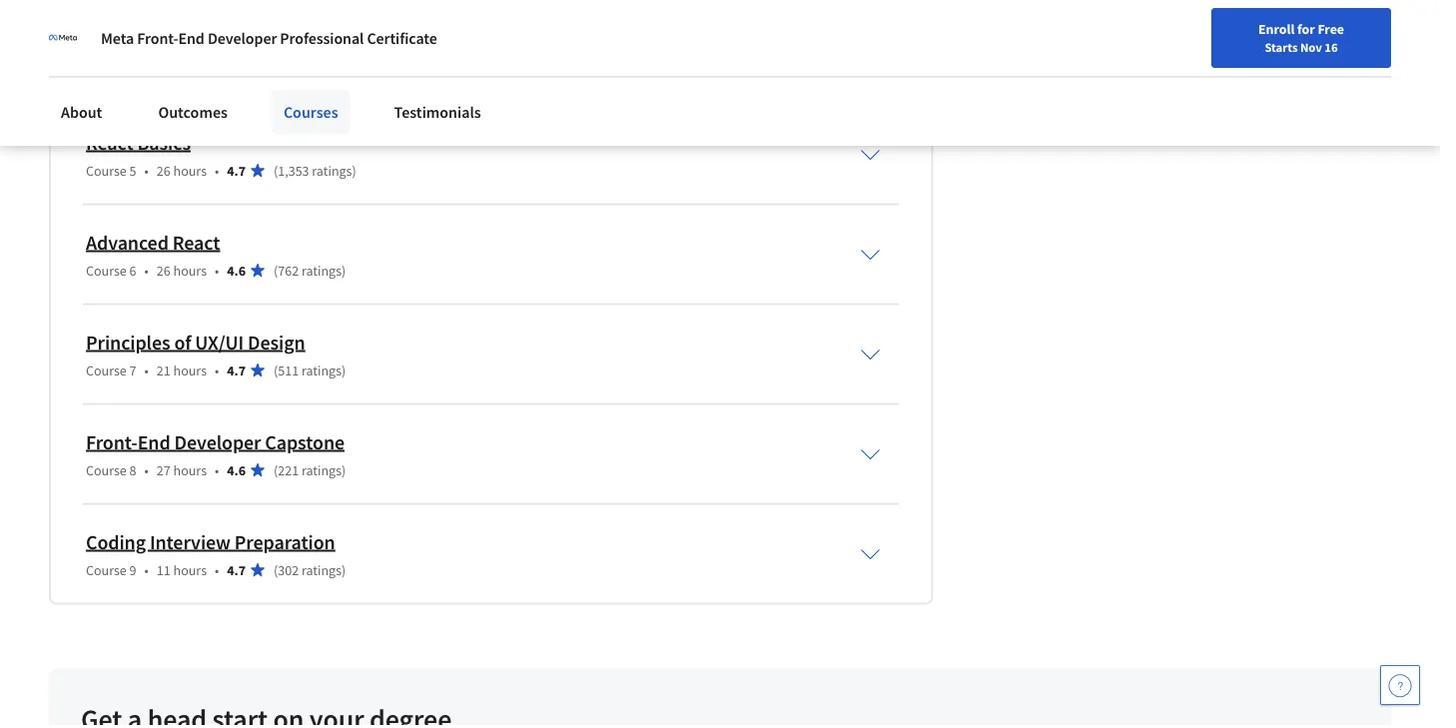 Task type: describe. For each thing, give the bounding box(es) containing it.
english
[[1057, 62, 1106, 82]]

• right 7
[[144, 361, 149, 379]]

• right 6
[[144, 261, 149, 279]]

html
[[86, 30, 135, 55]]

course 8 • 27 hours •
[[86, 461, 219, 479]]

hours for basics
[[173, 161, 207, 179]]

9
[[129, 561, 136, 579]]

7
[[129, 361, 136, 379]]

front-end developer capstone
[[86, 429, 345, 454]]

1 vertical spatial front-
[[86, 429, 138, 454]]

advanced react link
[[86, 230, 220, 255]]

( for coding interview preparation
[[274, 561, 278, 579]]

find your new career link
[[818, 60, 963, 85]]

• right 4
[[144, 61, 149, 79]]

capstone
[[265, 429, 345, 454]]

about
[[61, 102, 102, 122]]

course for coding interview preparation
[[86, 561, 127, 579]]

your
[[856, 63, 883, 81]]

11
[[157, 561, 171, 579]]

) for front-end developer capstone
[[342, 461, 346, 479]]

21
[[157, 361, 171, 379]]

coding interview preparation
[[86, 529, 335, 554]]

course for react basics
[[86, 161, 127, 179]]

• down front-end developer capstone
[[215, 461, 219, 479]]

free
[[1318, 20, 1344, 38]]

meta
[[101, 28, 134, 48]]

ratings for advanced react
[[301, 261, 342, 279]]

hours for react
[[173, 261, 207, 279]]

course 6 • 26 hours •
[[86, 261, 219, 279]]

26 for react
[[157, 261, 171, 279]]

find your new career
[[828, 63, 953, 81]]

html and css in depth link
[[86, 30, 281, 55]]

coding
[[86, 529, 146, 554]]

0 horizontal spatial react
[[86, 130, 133, 155]]

) for html and css in depth
[[352, 61, 356, 79]]

• right 5
[[144, 161, 149, 179]]

• down coding interview preparation in the left bottom of the page
[[215, 561, 219, 579]]

english button
[[1021, 40, 1141, 105]]

outcomes link
[[146, 90, 240, 134]]

4.7 for and
[[227, 61, 246, 79]]

principles of ux/ui design link
[[86, 329, 305, 354]]

advanced
[[86, 230, 169, 255]]

( 1,159 ratings )
[[274, 61, 356, 79]]

basics
[[137, 130, 191, 155]]

hours for interview
[[173, 561, 207, 579]]

and
[[138, 30, 171, 55]]

762
[[278, 261, 299, 279]]

courses
[[284, 102, 338, 122]]

0 vertical spatial front-
[[137, 28, 178, 48]]

courses link
[[272, 90, 350, 134]]

career
[[915, 63, 953, 81]]

professional
[[280, 28, 364, 48]]

• down ux/ui
[[215, 361, 219, 379]]

0 vertical spatial developer
[[208, 28, 277, 48]]

css
[[175, 30, 207, 55]]

starts
[[1265, 39, 1298, 55]]

ratings for coding interview preparation
[[301, 561, 342, 579]]

28
[[157, 61, 171, 79]]

) for advanced react
[[342, 261, 346, 279]]

1,353
[[278, 161, 309, 179]]

hours for end
[[173, 461, 207, 479]]

( for principles of ux/ui design
[[274, 361, 278, 379]]

) for react basics
[[352, 161, 356, 179]]

about link
[[49, 90, 114, 134]]

coursera image
[[24, 56, 151, 88]]

react basics link
[[86, 130, 191, 155]]

react basics
[[86, 130, 191, 155]]

individuals link
[[24, 0, 141, 40]]

8
[[129, 461, 136, 479]]

4.6 for react
[[227, 261, 246, 279]]

ratings for front-end developer capstone
[[301, 461, 342, 479]]

certificate
[[367, 28, 437, 48]]

help center image
[[1388, 673, 1412, 697]]

4
[[129, 61, 136, 79]]

for
[[1297, 20, 1315, 38]]

221
[[278, 461, 299, 479]]

show notifications image
[[1170, 65, 1194, 89]]

course 9 • 11 hours •
[[86, 561, 219, 579]]



Task type: locate. For each thing, give the bounding box(es) containing it.
0 horizontal spatial end
[[137, 429, 170, 454]]

testimonials
[[394, 102, 481, 122]]

shopping cart: 1 item image
[[973, 55, 1011, 87]]

1 vertical spatial 4.6
[[227, 461, 246, 479]]

new
[[886, 63, 912, 81]]

1,159
[[278, 61, 309, 79]]

4.7 for interview
[[227, 561, 246, 579]]

coding interview preparation link
[[86, 529, 335, 554]]

design
[[248, 329, 305, 354]]

4.7 for of
[[227, 361, 246, 379]]

course 7 • 21 hours •
[[86, 361, 219, 379]]

) down professional
[[352, 61, 356, 79]]

( down preparation
[[274, 561, 278, 579]]

( for html and css in depth
[[274, 61, 278, 79]]

1 vertical spatial developer
[[174, 429, 261, 454]]

hours right 21
[[173, 361, 207, 379]]

interview
[[150, 529, 231, 554]]

2 hours from the top
[[173, 161, 207, 179]]

26 for basics
[[157, 161, 171, 179]]

ratings down the capstone
[[301, 461, 342, 479]]

0 vertical spatial 4.6
[[227, 261, 246, 279]]

• right 8
[[144, 461, 149, 479]]

hours down advanced react
[[173, 261, 207, 279]]

6 hours from the top
[[173, 561, 207, 579]]

course left 9
[[86, 561, 127, 579]]

) right 302 at the bottom left
[[342, 561, 346, 579]]

hours right the 28 in the top left of the page
[[173, 61, 207, 79]]

5 hours from the top
[[173, 461, 207, 479]]

enroll
[[1258, 20, 1295, 38]]

meta image
[[49, 24, 77, 52]]

ratings for principles of ux/ui design
[[301, 361, 342, 379]]

ratings
[[312, 61, 352, 79], [312, 161, 352, 179], [301, 261, 342, 279], [301, 361, 342, 379], [301, 461, 342, 479], [301, 561, 342, 579]]

ratings for react basics
[[312, 161, 352, 179]]

4.7 for basics
[[227, 161, 246, 179]]

1 vertical spatial react
[[173, 230, 220, 255]]

5
[[129, 161, 136, 179]]

27
[[157, 461, 171, 479]]

2 course from the top
[[86, 161, 127, 179]]

individuals
[[54, 10, 133, 30]]

( down courses 'link'
[[274, 161, 278, 179]]

of
[[174, 329, 191, 354]]

6 course from the top
[[86, 561, 127, 579]]

0 vertical spatial 26
[[157, 161, 171, 179]]

4 4.7 from the top
[[227, 561, 246, 579]]

1 ( from the top
[[274, 61, 278, 79]]

) right 511
[[342, 361, 346, 379]]

0 vertical spatial react
[[86, 130, 133, 155]]

html and css in depth
[[86, 30, 281, 55]]

4.7 down coding interview preparation in the left bottom of the page
[[227, 561, 246, 579]]

) for principles of ux/ui design
[[342, 361, 346, 379]]

4.7 down ux/ui
[[227, 361, 246, 379]]

26 down advanced react
[[157, 261, 171, 279]]

end left in
[[178, 28, 205, 48]]

hours for and
[[173, 61, 207, 79]]

course left 6
[[86, 261, 127, 279]]

) right 762
[[342, 261, 346, 279]]

ux/ui
[[195, 329, 244, 354]]

course left 7
[[86, 361, 127, 379]]

6 ( from the top
[[274, 561, 278, 579]]

4.6 for end
[[227, 461, 246, 479]]

) for coding interview preparation
[[342, 561, 346, 579]]

3 ( from the top
[[274, 261, 278, 279]]

ratings right 302 at the bottom left
[[301, 561, 342, 579]]

( down design
[[274, 361, 278, 379]]

course 4 • 28 hours •
[[86, 61, 219, 79]]

2 4.7 from the top
[[227, 161, 246, 179]]

( 302 ratings )
[[274, 561, 346, 579]]

nov
[[1300, 39, 1322, 55]]

( down the capstone
[[274, 461, 278, 479]]

developer
[[208, 28, 277, 48], [174, 429, 261, 454]]

meta front-end developer professional certificate
[[101, 28, 437, 48]]

3 course from the top
[[86, 261, 127, 279]]

4.6 down front-end developer capstone link
[[227, 461, 246, 479]]

None search field
[[285, 52, 614, 92]]

ratings down professional
[[312, 61, 352, 79]]

developer right the css
[[208, 28, 277, 48]]

3 hours from the top
[[173, 261, 207, 279]]

hours for of
[[173, 361, 207, 379]]

) down the capstone
[[342, 461, 346, 479]]

( up design
[[274, 261, 278, 279]]

( for react basics
[[274, 161, 278, 179]]

) right 1,353
[[352, 161, 356, 179]]

end
[[178, 28, 205, 48], [137, 429, 170, 454]]

2 4.6 from the top
[[227, 461, 246, 479]]

1 course from the top
[[86, 61, 127, 79]]

1 horizontal spatial react
[[173, 230, 220, 255]]

developer up the course 8 • 27 hours • on the left of page
[[174, 429, 261, 454]]

4 ( from the top
[[274, 361, 278, 379]]

( for advanced react
[[274, 261, 278, 279]]

course left 8
[[86, 461, 127, 479]]

511
[[278, 361, 299, 379]]

enroll for free starts nov 16
[[1258, 20, 1344, 55]]

1 26 from the top
[[157, 161, 171, 179]]

course left 4
[[86, 61, 127, 79]]

26
[[157, 161, 171, 179], [157, 261, 171, 279]]

ratings right 762
[[301, 261, 342, 279]]

ratings right 1,353
[[312, 161, 352, 179]]

front- up course 4 • 28 hours •
[[137, 28, 178, 48]]

( 221 ratings )
[[274, 461, 346, 479]]

302
[[278, 561, 299, 579]]

3 4.7 from the top
[[227, 361, 246, 379]]

course
[[86, 61, 127, 79], [86, 161, 127, 179], [86, 261, 127, 279], [86, 361, 127, 379], [86, 461, 127, 479], [86, 561, 127, 579]]

course for principles of ux/ui design
[[86, 361, 127, 379]]

front-end developer capstone link
[[86, 429, 345, 454]]

1 hours from the top
[[173, 61, 207, 79]]

26 down basics
[[157, 161, 171, 179]]

principles of ux/ui design
[[86, 329, 305, 354]]

1 4.7 from the top
[[227, 61, 246, 79]]

hours
[[173, 61, 207, 79], [173, 161, 207, 179], [173, 261, 207, 279], [173, 361, 207, 379], [173, 461, 207, 479], [173, 561, 207, 579]]

1 vertical spatial 26
[[157, 261, 171, 279]]

front- up 8
[[86, 429, 138, 454]]

course left 5
[[86, 161, 127, 179]]

depth
[[231, 30, 281, 55]]

1 vertical spatial end
[[137, 429, 170, 454]]

4.7
[[227, 61, 246, 79], [227, 161, 246, 179], [227, 361, 246, 379], [227, 561, 246, 579]]

4.6 left 762
[[227, 261, 246, 279]]

4 hours from the top
[[173, 361, 207, 379]]

react
[[86, 130, 133, 155], [173, 230, 220, 255]]

front-
[[137, 28, 178, 48], [86, 429, 138, 454]]

4.7 left 1,353
[[227, 161, 246, 179]]

4 course from the top
[[86, 361, 127, 379]]

course for front-end developer capstone
[[86, 461, 127, 479]]

4.7 down in
[[227, 61, 246, 79]]

hours right 27
[[173, 461, 207, 479]]

hours down basics
[[173, 161, 207, 179]]

2 ( from the top
[[274, 161, 278, 179]]

2 26 from the top
[[157, 261, 171, 279]]

advanced react
[[86, 230, 220, 255]]

0 vertical spatial end
[[178, 28, 205, 48]]

react up the course 6 • 26 hours •
[[173, 230, 220, 255]]

hours right 11
[[173, 561, 207, 579]]

1 horizontal spatial end
[[178, 28, 205, 48]]

ratings for html and css in depth
[[312, 61, 352, 79]]

end up the course 8 • 27 hours • on the left of page
[[137, 429, 170, 454]]

preparation
[[234, 529, 335, 554]]

5 ( from the top
[[274, 461, 278, 479]]

( 511 ratings )
[[274, 361, 346, 379]]

find
[[828, 63, 854, 81]]

( for front-end developer capstone
[[274, 461, 278, 479]]

course for advanced react
[[86, 261, 127, 279]]

6
[[129, 261, 136, 279]]

in
[[211, 30, 227, 55]]

• right 9
[[144, 561, 149, 579]]

course 5 • 26 hours •
[[86, 161, 219, 179]]

outcomes
[[158, 102, 228, 122]]

testimonials link
[[382, 90, 493, 134]]

)
[[352, 61, 356, 79], [352, 161, 356, 179], [342, 261, 346, 279], [342, 361, 346, 379], [342, 461, 346, 479], [342, 561, 346, 579]]

principles
[[86, 329, 170, 354]]

ratings right 511
[[301, 361, 342, 379]]

( 1,353 ratings )
[[274, 161, 356, 179]]

course for html and css in depth
[[86, 61, 127, 79]]

react up 5
[[86, 130, 133, 155]]

( 762 ratings )
[[274, 261, 346, 279]]

1 4.6 from the top
[[227, 261, 246, 279]]

5 course from the top
[[86, 461, 127, 479]]

(
[[274, 61, 278, 79], [274, 161, 278, 179], [274, 261, 278, 279], [274, 361, 278, 379], [274, 461, 278, 479], [274, 561, 278, 579]]

•
[[144, 61, 149, 79], [215, 61, 219, 79], [144, 161, 149, 179], [215, 161, 219, 179], [144, 261, 149, 279], [215, 261, 219, 279], [144, 361, 149, 379], [215, 361, 219, 379], [144, 461, 149, 479], [215, 461, 219, 479], [144, 561, 149, 579], [215, 561, 219, 579]]

• down in
[[215, 61, 219, 79]]

• down outcomes link
[[215, 161, 219, 179]]

4.6
[[227, 261, 246, 279], [227, 461, 246, 479]]

( down meta front-end developer professional certificate
[[274, 61, 278, 79]]

16
[[1325, 39, 1338, 55]]

• down advanced react
[[215, 261, 219, 279]]



Task type: vqa. For each thing, say whether or not it's contained in the screenshot.
Meta image
yes



